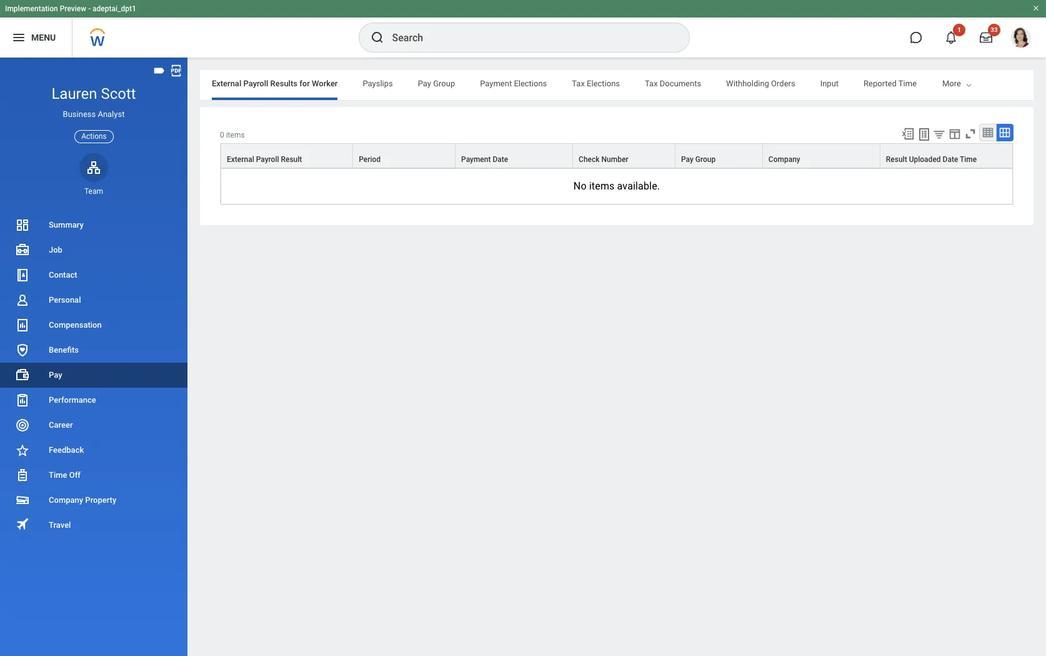 Task type: locate. For each thing, give the bounding box(es) containing it.
contact image
[[15, 268, 30, 283]]

inbox large image
[[981, 31, 993, 44]]

0 vertical spatial company
[[769, 155, 801, 164]]

2 vertical spatial time
[[49, 470, 67, 480]]

period button
[[353, 144, 455, 168]]

1 horizontal spatial tax
[[645, 79, 658, 88]]

1 horizontal spatial result
[[887, 155, 908, 164]]

close environment banner image
[[1033, 4, 1041, 12]]

0 vertical spatial external
[[212, 79, 242, 88]]

time right reported
[[899, 79, 917, 88]]

payroll for result
[[256, 155, 279, 164]]

company property image
[[15, 493, 30, 508]]

0 horizontal spatial elections
[[514, 79, 547, 88]]

0 horizontal spatial result
[[281, 155, 302, 164]]

1 vertical spatial pay
[[682, 155, 694, 164]]

1 date from the left
[[493, 155, 509, 164]]

toolbar
[[896, 124, 1014, 143]]

notifications large image
[[946, 31, 958, 44]]

no items available.
[[574, 180, 661, 192]]

summary link
[[0, 213, 188, 238]]

time off link
[[0, 463, 188, 488]]

1 vertical spatial external
[[227, 155, 254, 164]]

payment
[[480, 79, 512, 88], [462, 155, 491, 164]]

0 horizontal spatial pay
[[49, 370, 62, 380]]

1 button
[[938, 24, 966, 51]]

payroll inside external payroll result popup button
[[256, 155, 279, 164]]

1 vertical spatial company
[[49, 495, 83, 505]]

0 vertical spatial pay
[[418, 79, 432, 88]]

no
[[574, 180, 587, 192]]

0 vertical spatial time
[[899, 79, 917, 88]]

0 vertical spatial group
[[434, 79, 455, 88]]

payment elections
[[480, 79, 547, 88]]

0 horizontal spatial pay group
[[418, 79, 455, 88]]

available.
[[618, 180, 661, 192]]

1 vertical spatial payment
[[462, 155, 491, 164]]

payslips
[[363, 79, 393, 88]]

1 horizontal spatial time
[[899, 79, 917, 88]]

external
[[212, 79, 242, 88], [227, 155, 254, 164]]

summary
[[49, 220, 84, 230]]

tax documents
[[645, 79, 702, 88]]

view printable version (pdf) image
[[169, 64, 183, 78]]

1 vertical spatial group
[[696, 155, 716, 164]]

search image
[[370, 30, 385, 45]]

1 horizontal spatial group
[[696, 155, 716, 164]]

job
[[49, 245, 63, 255]]

1 elections from the left
[[514, 79, 547, 88]]

1 vertical spatial payroll
[[256, 155, 279, 164]]

payment inside tab list
[[480, 79, 512, 88]]

menu
[[31, 32, 56, 42]]

business analyst
[[63, 110, 125, 119]]

0 items
[[220, 131, 245, 139]]

personal
[[49, 295, 81, 305]]

pay group inside tab list
[[418, 79, 455, 88]]

actions button
[[75, 130, 114, 143]]

0 horizontal spatial time
[[49, 470, 67, 480]]

0 horizontal spatial items
[[226, 131, 245, 139]]

actions
[[81, 132, 107, 140]]

company inside company popup button
[[769, 155, 801, 164]]

job link
[[0, 238, 188, 263]]

feedback image
[[15, 443, 30, 458]]

time inside popup button
[[961, 155, 978, 164]]

result
[[281, 155, 302, 164], [887, 155, 908, 164]]

2 elections from the left
[[587, 79, 620, 88]]

view team image
[[86, 160, 101, 175]]

scott
[[101, 85, 136, 103]]

items for 0
[[226, 131, 245, 139]]

payroll
[[244, 79, 269, 88], [256, 155, 279, 164]]

time
[[899, 79, 917, 88], [961, 155, 978, 164], [49, 470, 67, 480]]

number
[[602, 155, 629, 164]]

2 tax from the left
[[645, 79, 658, 88]]

1 horizontal spatial items
[[590, 180, 615, 192]]

external inside tab list
[[212, 79, 242, 88]]

tab list containing external payroll results for worker
[[148, 70, 1013, 100]]

33
[[991, 26, 999, 33]]

company inside company property link
[[49, 495, 83, 505]]

time left the off
[[49, 470, 67, 480]]

check number button
[[574, 144, 675, 168]]

benefits link
[[0, 338, 188, 363]]

2 horizontal spatial pay
[[682, 155, 694, 164]]

tax
[[572, 79, 585, 88], [645, 79, 658, 88]]

export to excel image
[[902, 127, 916, 141]]

group
[[434, 79, 455, 88], [696, 155, 716, 164]]

items right 0
[[226, 131, 245, 139]]

1 tax from the left
[[572, 79, 585, 88]]

company button
[[763, 144, 880, 168]]

2 horizontal spatial time
[[961, 155, 978, 164]]

personal image
[[15, 293, 30, 308]]

items
[[226, 131, 245, 139], [590, 180, 615, 192]]

1 horizontal spatial company
[[769, 155, 801, 164]]

external down "0 items"
[[227, 155, 254, 164]]

lauren scott
[[52, 85, 136, 103]]

time down fullscreen image
[[961, 155, 978, 164]]

benefits image
[[15, 343, 30, 358]]

worker
[[312, 79, 338, 88]]

summary image
[[15, 218, 30, 233]]

tag image
[[153, 64, 166, 78]]

1 horizontal spatial elections
[[587, 79, 620, 88]]

0 horizontal spatial date
[[493, 155, 509, 164]]

33 button
[[973, 24, 1001, 51]]

career image
[[15, 418, 30, 433]]

1 vertical spatial pay group
[[682, 155, 716, 164]]

implementation preview -   adeptai_dpt1
[[5, 4, 136, 13]]

external up 0
[[212, 79, 242, 88]]

1 horizontal spatial date
[[943, 155, 959, 164]]

2 vertical spatial pay
[[49, 370, 62, 380]]

company
[[769, 155, 801, 164], [49, 495, 83, 505]]

reported time
[[864, 79, 917, 88]]

pay image
[[15, 368, 30, 383]]

external for external payroll result
[[227, 155, 254, 164]]

tab list
[[148, 70, 1013, 100]]

0 vertical spatial payment
[[480, 79, 512, 88]]

0 vertical spatial payroll
[[244, 79, 269, 88]]

time off
[[49, 470, 81, 480]]

withholding orders
[[727, 79, 796, 88]]

0 horizontal spatial group
[[434, 79, 455, 88]]

0 horizontal spatial company
[[49, 495, 83, 505]]

1 horizontal spatial pay group
[[682, 155, 716, 164]]

tax for tax elections
[[572, 79, 585, 88]]

expand table image
[[999, 126, 1012, 139]]

1 horizontal spatial pay
[[418, 79, 432, 88]]

date
[[493, 155, 509, 164], [943, 155, 959, 164]]

1 vertical spatial items
[[590, 180, 615, 192]]

fullscreen image
[[964, 127, 978, 141]]

0 vertical spatial pay group
[[418, 79, 455, 88]]

pay group
[[418, 79, 455, 88], [682, 155, 716, 164]]

travel link
[[0, 513, 188, 538]]

row
[[221, 143, 1014, 168]]

list
[[0, 213, 188, 538]]

0 vertical spatial items
[[226, 131, 245, 139]]

uploaded
[[910, 155, 942, 164]]

elections
[[514, 79, 547, 88], [587, 79, 620, 88]]

payment for payment elections
[[480, 79, 512, 88]]

items right no
[[590, 180, 615, 192]]

pay inside popup button
[[682, 155, 694, 164]]

items for no
[[590, 180, 615, 192]]

payment inside popup button
[[462, 155, 491, 164]]

feedback
[[49, 445, 84, 455]]

performance
[[49, 395, 96, 405]]

benefits
[[49, 345, 79, 355]]

select to filter grid data image
[[933, 128, 947, 141]]

navigation pane region
[[0, 58, 188, 656]]

pay
[[418, 79, 432, 88], [682, 155, 694, 164], [49, 370, 62, 380]]

adeptai_dpt1
[[93, 4, 136, 13]]

0 horizontal spatial tax
[[572, 79, 585, 88]]

travel
[[49, 520, 71, 530]]

company property link
[[0, 488, 188, 513]]

1 vertical spatial time
[[961, 155, 978, 164]]

contact link
[[0, 263, 188, 288]]

table image
[[983, 126, 995, 139]]

menu button
[[0, 18, 72, 58]]

team link
[[79, 153, 108, 196]]

2 result from the left
[[887, 155, 908, 164]]

performance link
[[0, 388, 188, 413]]

lauren
[[52, 85, 97, 103]]

analyst
[[98, 110, 125, 119]]

external inside popup button
[[227, 155, 254, 164]]

career
[[49, 420, 73, 430]]



Task type: describe. For each thing, give the bounding box(es) containing it.
1 result from the left
[[281, 155, 302, 164]]

time inside navigation pane region
[[49, 470, 67, 480]]

result uploaded date time
[[887, 155, 978, 164]]

menu banner
[[0, 0, 1047, 58]]

group inside popup button
[[696, 155, 716, 164]]

1
[[958, 26, 962, 33]]

personal link
[[0, 288, 188, 313]]

performance image
[[15, 393, 30, 408]]

property
[[85, 495, 116, 505]]

business
[[63, 110, 96, 119]]

external payroll result
[[227, 155, 302, 164]]

withholding
[[727, 79, 770, 88]]

pay group inside popup button
[[682, 155, 716, 164]]

time off image
[[15, 468, 30, 483]]

more
[[943, 79, 962, 88]]

for
[[300, 79, 310, 88]]

company for company
[[769, 155, 801, 164]]

orders
[[772, 79, 796, 88]]

off
[[69, 470, 81, 480]]

costing allocations
[[943, 79, 1013, 88]]

external payroll results for worker
[[212, 79, 338, 88]]

payment date button
[[456, 144, 573, 168]]

costing
[[943, 79, 970, 88]]

elections for tax elections
[[587, 79, 620, 88]]

results
[[271, 79, 298, 88]]

period
[[359, 155, 381, 164]]

Search Workday  search field
[[392, 24, 664, 51]]

preview
[[60, 4, 86, 13]]

elections for payment elections
[[514, 79, 547, 88]]

allocations
[[972, 79, 1013, 88]]

company for company property
[[49, 495, 83, 505]]

check number
[[579, 155, 629, 164]]

compensation link
[[0, 313, 188, 338]]

export to worksheets image
[[917, 127, 932, 142]]

result uploaded date time button
[[881, 144, 1013, 168]]

external for external payroll results for worker
[[212, 79, 242, 88]]

job image
[[15, 243, 30, 258]]

input
[[821, 79, 839, 88]]

pay link
[[0, 363, 188, 388]]

feedback link
[[0, 438, 188, 463]]

row containing external payroll result
[[221, 143, 1014, 168]]

pay group button
[[676, 144, 763, 168]]

team lauren scott element
[[79, 186, 108, 196]]

external payroll result button
[[221, 144, 353, 168]]

list containing summary
[[0, 213, 188, 538]]

justify image
[[11, 30, 26, 45]]

team
[[84, 187, 103, 196]]

tax elections
[[572, 79, 620, 88]]

2 date from the left
[[943, 155, 959, 164]]

reported
[[864, 79, 897, 88]]

contact
[[49, 270, 77, 280]]

click to view/edit grid preferences image
[[949, 127, 962, 141]]

profile logan mcneil image
[[1012, 28, 1032, 50]]

company property
[[49, 495, 116, 505]]

compensation image
[[15, 318, 30, 333]]

pay inside navigation pane region
[[49, 370, 62, 380]]

career link
[[0, 413, 188, 438]]

payment date
[[462, 155, 509, 164]]

payment for payment date
[[462, 155, 491, 164]]

check
[[579, 155, 600, 164]]

travel image
[[15, 517, 30, 532]]

tax for tax documents
[[645, 79, 658, 88]]

0
[[220, 131, 224, 139]]

-
[[88, 4, 91, 13]]

implementation
[[5, 4, 58, 13]]

compensation
[[49, 320, 102, 330]]

payroll for results
[[244, 79, 269, 88]]

documents
[[660, 79, 702, 88]]



Task type: vqa. For each thing, say whether or not it's contained in the screenshot.
Staff
no



